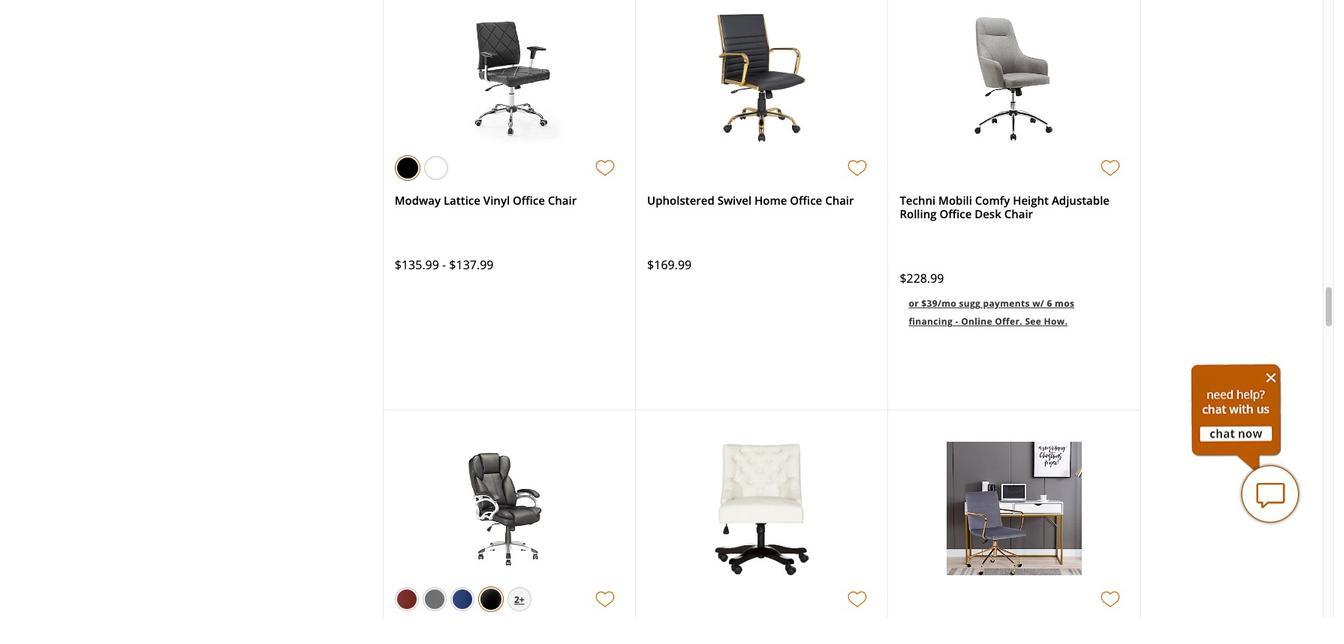 Task type: locate. For each thing, give the bounding box(es) containing it.
chair right the home
[[825, 193, 854, 208]]

office for $169.99
[[790, 193, 823, 208]]

or $39/mo sugg payments w/ 6 mos financing - online offer. see how.
[[909, 298, 1075, 328]]

payments
[[984, 298, 1030, 310]]

0 horizontal spatial -
[[442, 257, 446, 274]]

office left the desk
[[940, 207, 972, 222]]

chair right the desk
[[1005, 207, 1033, 222]]

1 horizontal spatial -
[[956, 316, 959, 328]]

1 vertical spatial -
[[956, 316, 959, 328]]

0 horizontal spatial office
[[513, 193, 545, 208]]

2 horizontal spatial chair
[[1005, 207, 1033, 222]]

chair for $169.99
[[825, 193, 854, 208]]

comfy
[[975, 193, 1010, 208]]

offer.
[[995, 316, 1023, 328]]

desk
[[975, 207, 1002, 222]]

chair
[[548, 193, 577, 208], [825, 193, 854, 208], [1005, 207, 1033, 222]]

chair right vinyl
[[548, 193, 577, 208]]

office right vinyl
[[513, 193, 545, 208]]

adjustable
[[1052, 193, 1110, 208]]

- left $137.99
[[442, 257, 446, 274]]

office right the home
[[790, 193, 823, 208]]

financing
[[909, 316, 953, 328]]

0 horizontal spatial chair
[[548, 193, 577, 208]]

office
[[513, 193, 545, 208], [790, 193, 823, 208], [940, 207, 972, 222]]

see
[[1025, 316, 1042, 328]]

swivel
[[718, 193, 752, 208]]

corliving executive leatherette office chair, black, large image
[[442, 442, 577, 577]]

lattice
[[444, 193, 481, 208]]

- left online
[[956, 316, 959, 328]]

$169.99
[[647, 257, 692, 274]]

upholstered
[[647, 193, 715, 208]]

dialogue message for liveperson image
[[1192, 364, 1282, 472]]

or
[[909, 298, 919, 310]]

home
[[755, 193, 787, 208]]

2+
[[514, 594, 525, 607]]

sugg
[[959, 298, 981, 310]]

chair inside techni mobili comfy height adjustable rolling office desk chair
[[1005, 207, 1033, 222]]

0 vertical spatial -
[[442, 257, 446, 274]]

-
[[442, 257, 446, 274], [956, 316, 959, 328]]

1 horizontal spatial office
[[790, 193, 823, 208]]

1 horizontal spatial chair
[[825, 193, 854, 208]]

modway lattice vinyl office chair, black, large image
[[442, 10, 577, 145]]

2 horizontal spatial office
[[940, 207, 972, 222]]

techni
[[900, 193, 936, 208]]

upholstered swivel home office chair link
[[647, 193, 854, 208]]

modway lattice vinyl office chair
[[395, 193, 577, 208]]



Task type: vqa. For each thing, say whether or not it's contained in the screenshot.
training
no



Task type: describe. For each thing, give the bounding box(es) containing it.
techni mobili comfy height adjustable rolling office desk chair, , large image
[[947, 10, 1082, 145]]

$228.99
[[900, 271, 944, 287]]

rolling
[[900, 207, 937, 222]]

safavieh soho tufted desk chair, , large image
[[713, 442, 811, 577]]

upholstered swivel home office chair
[[647, 193, 854, 208]]

height
[[1013, 193, 1049, 208]]

$135.99 - $137.99
[[395, 257, 494, 274]]

w/
[[1033, 298, 1045, 310]]

modway lattice vinyl office chair link
[[395, 193, 577, 208]]

modway
[[395, 193, 441, 208]]

vinyl
[[484, 193, 510, 208]]

techni mobili comfy height adjustable rolling office desk chair
[[900, 193, 1110, 222]]

6
[[1047, 298, 1053, 310]]

- inside 'or $39/mo sugg payments w/ 6 mos financing - online offer. see how.'
[[956, 316, 959, 328]]

ace casual furniture logan rolling desk chair, , large image
[[947, 442, 1082, 577]]

techni mobili comfy height adjustable rolling office desk chair link
[[900, 193, 1110, 222]]

chat bubble mobile view image
[[1241, 465, 1301, 525]]

how.
[[1044, 316, 1068, 328]]

online
[[961, 316, 993, 328]]

$137.99
[[449, 257, 494, 274]]

mobili
[[939, 193, 973, 208]]

upholstered swivel home office chair, , large image
[[714, 10, 810, 145]]

2+ link
[[508, 588, 532, 614]]

office inside techni mobili comfy height adjustable rolling office desk chair
[[940, 207, 972, 222]]

mos
[[1055, 298, 1075, 310]]

or $39/mo sugg payments w/ 6 mos financing - online offer. see how. button
[[900, 285, 1129, 339]]

office for $135.99 - $137.99
[[513, 193, 545, 208]]

$135.99
[[395, 257, 439, 274]]

chair for $135.99 - $137.99
[[548, 193, 577, 208]]

$39/mo
[[922, 298, 957, 310]]



